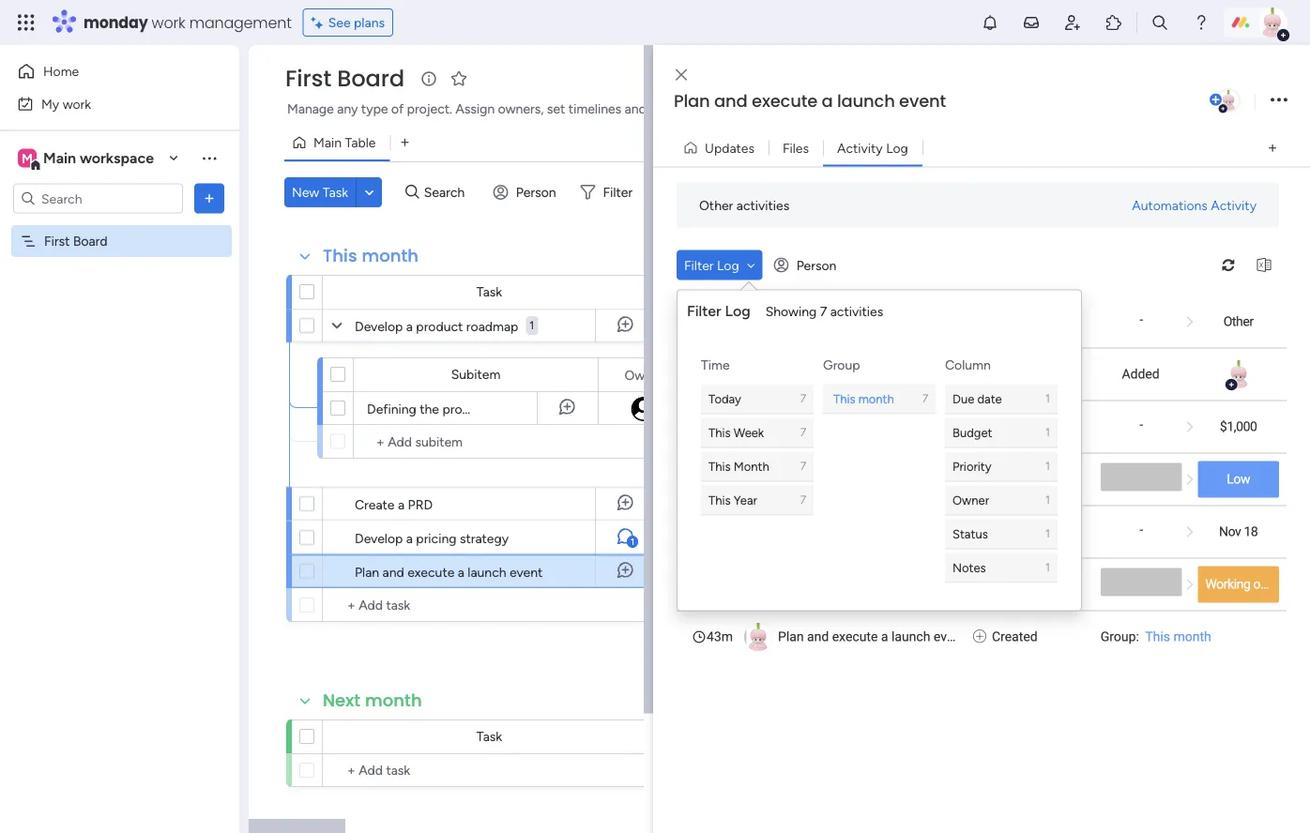 Task type: locate. For each thing, give the bounding box(es) containing it.
person left filter popup button
[[516, 185, 556, 200]]

work inside my work button
[[63, 96, 91, 112]]

first board
[[285, 63, 405, 94], [44, 233, 108, 249]]

filter log inside button
[[685, 257, 740, 273]]

43m
[[707, 630, 733, 645]]

person for the bottom person popup button
[[797, 257, 837, 273]]

event left dapulse date column icon
[[934, 524, 966, 540]]

owner up dapulse date column icon
[[953, 493, 990, 508]]

task up roadmap
[[477, 284, 503, 300]]

of
[[391, 101, 404, 117], [714, 101, 727, 117]]

1
[[530, 319, 535, 332], [1046, 392, 1051, 406], [1046, 426, 1051, 439], [1046, 460, 1051, 473], [1046, 493, 1051, 507], [1046, 527, 1051, 541], [631, 537, 635, 548], [1046, 561, 1051, 575]]

workspace selection element
[[18, 147, 157, 171]]

0 horizontal spatial due
[[953, 391, 975, 406]]

this
[[323, 244, 357, 268], [834, 391, 856, 406], [709, 425, 731, 440], [709, 459, 731, 474], [709, 493, 731, 508], [1146, 630, 1171, 645]]

v2 search image
[[406, 182, 419, 203]]

this month
[[709, 459, 770, 474]]

1 for due date
[[1046, 392, 1051, 406]]

dapulse numbers column image
[[974, 417, 987, 437]]

1 horizontal spatial of
[[714, 101, 727, 117]]

activity inside automations activity button
[[1212, 197, 1257, 213]]

1 vertical spatial work
[[63, 96, 91, 112]]

activity up refresh image
[[1212, 197, 1257, 213]]

1 of from the left
[[391, 101, 404, 117]]

0 vertical spatial log
[[887, 140, 909, 156]]

option
[[0, 224, 239, 228]]

filter left arrow down image
[[603, 185, 633, 200]]

dapulse addbtn image
[[1210, 94, 1223, 106]]

plan and execute a launch event
[[674, 89, 947, 113], [778, 314, 966, 330], [778, 367, 966, 382], [778, 419, 966, 435], [778, 472, 966, 487], [778, 524, 966, 540], [355, 564, 543, 580], [778, 577, 966, 592], [778, 630, 966, 645]]

1 button
[[526, 309, 538, 343], [595, 521, 656, 555]]

0 vertical spatial work
[[152, 12, 185, 33]]

develop
[[355, 318, 403, 334], [355, 531, 403, 546]]

0 vertical spatial angle down image
[[365, 185, 374, 200]]

1 vertical spatial log
[[717, 257, 740, 273]]

first
[[285, 63, 332, 94], [44, 233, 70, 249]]

7 for month
[[801, 460, 807, 473]]

filter log down the filter log button
[[687, 302, 751, 320]]

1 vertical spatial first
[[44, 233, 70, 249]]

filter log
[[685, 257, 740, 273], [687, 302, 751, 320]]

person
[[516, 185, 556, 200], [797, 257, 837, 273]]

status
[[953, 527, 988, 542], [992, 577, 1030, 592]]

event up + add task text field
[[510, 564, 543, 580]]

date right dapulse date column icon
[[1019, 524, 1044, 540]]

log down stands.
[[887, 140, 909, 156]]

1 horizontal spatial main
[[314, 135, 342, 151]]

angle down image down other activities
[[747, 259, 756, 272]]

my work
[[41, 96, 91, 112]]

1 vertical spatial this month
[[834, 391, 895, 406]]

0 vertical spatial activities
[[737, 197, 790, 213]]

0 horizontal spatial status
[[953, 527, 988, 542]]

this month
[[323, 244, 419, 268], [834, 391, 895, 406]]

1 vertical spatial filter
[[685, 257, 714, 273]]

1 horizontal spatial first board
[[285, 63, 405, 94]]

group
[[823, 357, 861, 373]]

select product image
[[17, 13, 36, 32]]

first board list box
[[0, 222, 239, 511]]

this month down group
[[834, 391, 895, 406]]

1 horizontal spatial this month
[[834, 391, 895, 406]]

2 develop from the top
[[355, 531, 403, 546]]

0 vertical spatial develop
[[355, 318, 403, 334]]

updates button
[[676, 133, 769, 163]]

execute inside field
[[752, 89, 818, 113]]

work right monday
[[152, 12, 185, 33]]

launch inside field
[[838, 89, 895, 113]]

work for monday
[[152, 12, 185, 33]]

1 horizontal spatial activities
[[831, 304, 884, 320]]

person up showing 7 activities
[[797, 257, 837, 273]]

project
[[799, 101, 842, 117]]

log up 23m
[[717, 257, 740, 273]]

1 vertical spatial develop
[[355, 531, 403, 546]]

list box
[[677, 295, 1287, 663]]

first down search in workspace field
[[44, 233, 70, 249]]

added
[[1122, 367, 1160, 382]]

1 vertical spatial angle down image
[[747, 259, 756, 272]]

see plans
[[328, 15, 385, 31]]

a
[[822, 89, 833, 113], [882, 314, 889, 330], [406, 318, 413, 334], [882, 367, 889, 382], [882, 419, 889, 435], [882, 472, 889, 487], [398, 497, 405, 513], [882, 524, 889, 540], [406, 531, 413, 546], [458, 564, 465, 580], [882, 577, 889, 592], [882, 630, 889, 645]]

filter button
[[573, 177, 662, 208]]

month down working
[[1174, 630, 1212, 645]]

event up column
[[934, 314, 966, 330]]

task right the new
[[323, 185, 348, 200]]

month down group
[[859, 391, 895, 406]]

and inside manage any type of project. assign owners, set timelines and keep track of where your project stands. button
[[625, 101, 647, 117]]

1 horizontal spatial priority
[[992, 472, 1034, 487]]

filter log up 23m
[[685, 257, 740, 273]]

filter down the filter log button
[[687, 302, 722, 320]]

due down v2 multiple person column icon
[[953, 391, 975, 406]]

1 horizontal spatial work
[[152, 12, 185, 33]]

main inside workspace selection element
[[43, 149, 76, 167]]

this down new task button
[[323, 244, 357, 268]]

of right "type"
[[391, 101, 404, 117]]

main workspace
[[43, 149, 154, 167]]

budget right dapulse numbers column image
[[992, 419, 1034, 435]]

this month down "v2 search" image
[[323, 244, 419, 268]]

task up + add task text box
[[477, 729, 503, 745]]

0 horizontal spatial board
[[73, 233, 108, 249]]

0 vertical spatial 1 button
[[526, 309, 538, 343]]

the
[[420, 401, 439, 417]]

plan
[[674, 89, 710, 113], [778, 314, 804, 330], [778, 367, 804, 382], [778, 419, 804, 435], [778, 472, 804, 487], [778, 524, 804, 540], [355, 564, 379, 580], [778, 577, 804, 592], [778, 630, 804, 645]]

This month field
[[318, 244, 424, 269]]

0 horizontal spatial activities
[[737, 197, 790, 213]]

group: this month
[[1101, 630, 1212, 645]]

activities
[[737, 197, 790, 213], [831, 304, 884, 320]]

due date down v2 multiple person column icon
[[953, 391, 1003, 406]]

help image
[[1192, 13, 1211, 32]]

today
[[709, 391, 742, 406]]

0 horizontal spatial first
[[44, 233, 70, 249]]

2 vertical spatial filter
[[687, 302, 722, 320]]

7 for week
[[801, 426, 807, 439]]

filter up 23m
[[685, 257, 714, 273]]

2 of from the left
[[714, 101, 727, 117]]

person button right search field
[[486, 177, 568, 208]]

date down v2 multiple person column icon
[[978, 391, 1003, 406]]

other down refresh image
[[1224, 314, 1254, 330]]

1 horizontal spatial first
[[285, 63, 332, 94]]

due
[[953, 391, 975, 406], [992, 524, 1015, 540]]

0 horizontal spatial this month
[[323, 244, 419, 268]]

board
[[337, 63, 405, 94], [73, 233, 108, 249]]

2 vertical spatial task
[[477, 729, 503, 745]]

main left the table
[[314, 135, 342, 151]]

0 horizontal spatial date
[[978, 391, 1003, 406]]

1 vertical spatial board
[[73, 233, 108, 249]]

track
[[682, 101, 711, 117]]

v2 multiple person column image
[[974, 365, 987, 385]]

0 horizontal spatial first board
[[44, 233, 108, 249]]

activities down the files
[[737, 197, 790, 213]]

0 vertical spatial date
[[978, 391, 1003, 406]]

1 develop from the top
[[355, 318, 403, 334]]

1 horizontal spatial angle down image
[[747, 259, 756, 272]]

1 horizontal spatial status
[[992, 577, 1030, 592]]

0 vertical spatial other
[[700, 197, 734, 213]]

task
[[323, 185, 348, 200], [477, 284, 503, 300], [477, 729, 503, 745]]

board up "type"
[[337, 63, 405, 94]]

first inside list box
[[44, 233, 70, 249]]

time
[[701, 357, 730, 373]]

activities up group
[[831, 304, 884, 320]]

0 vertical spatial first
[[285, 63, 332, 94]]

work
[[152, 12, 185, 33], [63, 96, 91, 112]]

this month inside field
[[323, 244, 419, 268]]

date
[[978, 391, 1003, 406], [1019, 524, 1044, 540]]

add view image down options icon
[[1269, 141, 1277, 155]]

main inside main table button
[[314, 135, 342, 151]]

1 vertical spatial activity
[[1212, 197, 1257, 213]]

month
[[362, 244, 419, 268], [859, 391, 895, 406], [1174, 630, 1212, 645], [365, 689, 422, 713]]

prd
[[408, 497, 433, 513]]

other for other
[[1224, 314, 1254, 330]]

0 horizontal spatial priority
[[953, 459, 992, 474]]

person for the left person popup button
[[516, 185, 556, 200]]

stands.
[[845, 101, 887, 117]]

monday
[[84, 12, 148, 33]]

activity log
[[838, 140, 909, 156]]

person button up showing on the top of page
[[767, 250, 848, 280]]

this down 42m
[[709, 493, 731, 508]]

0 vertical spatial person button
[[486, 177, 568, 208]]

activity
[[838, 140, 883, 156], [1212, 197, 1257, 213]]

first board up any
[[285, 63, 405, 94]]

and
[[715, 89, 748, 113], [625, 101, 647, 117], [808, 314, 829, 330], [808, 367, 829, 382], [594, 401, 616, 417], [808, 419, 829, 435], [808, 472, 829, 487], [808, 524, 829, 540], [383, 564, 404, 580], [808, 577, 829, 592], [808, 630, 829, 645]]

workspace options image
[[200, 149, 219, 167]]

a inside field
[[822, 89, 833, 113]]

new task
[[292, 185, 348, 200]]

launch
[[838, 89, 895, 113], [892, 314, 931, 330], [892, 367, 931, 382], [892, 419, 931, 435], [892, 472, 931, 487], [892, 524, 931, 540], [468, 564, 507, 580], [892, 577, 931, 592], [892, 630, 931, 645]]

1 horizontal spatial date
[[1019, 524, 1044, 540]]

1 vertical spatial due
[[992, 524, 1015, 540]]

add view image down project. at the left of page
[[401, 136, 409, 150]]

status up created
[[992, 577, 1030, 592]]

due date right dapulse date column icon
[[992, 524, 1044, 540]]

develop left "product"
[[355, 318, 403, 334]]

1 vertical spatial task
[[477, 284, 503, 300]]

export to excel image
[[1250, 258, 1280, 272]]

1 horizontal spatial person
[[797, 257, 837, 273]]

0 vertical spatial board
[[337, 63, 405, 94]]

execute
[[752, 89, 818, 113], [833, 314, 878, 330], [833, 367, 878, 382], [833, 419, 878, 435], [833, 472, 878, 487], [833, 524, 878, 540], [408, 564, 455, 580], [833, 577, 878, 592], [833, 630, 878, 645]]

develop down create
[[355, 531, 403, 546]]

project.
[[407, 101, 453, 117]]

0 horizontal spatial of
[[391, 101, 404, 117]]

board down search in workspace field
[[73, 233, 108, 249]]

main right workspace image
[[43, 149, 76, 167]]

1 horizontal spatial activity
[[1212, 197, 1257, 213]]

0 vertical spatial this month
[[323, 244, 419, 268]]

0 vertical spatial filter
[[603, 185, 633, 200]]

plans
[[354, 15, 385, 31]]

0 vertical spatial filter log
[[685, 257, 740, 273]]

defining the product's goals, features, and milestones.
[[367, 401, 685, 417]]

log
[[887, 140, 909, 156], [717, 257, 740, 273], [725, 302, 751, 320]]

task inside button
[[323, 185, 348, 200]]

develop for develop a pricing strategy
[[355, 531, 403, 546]]

first up manage
[[285, 63, 332, 94]]

main table
[[314, 135, 376, 151]]

1 vertical spatial status
[[992, 577, 1030, 592]]

group:
[[1101, 630, 1140, 645]]

0 vertical spatial person
[[516, 185, 556, 200]]

add view image
[[401, 136, 409, 150], [1269, 141, 1277, 155]]

budget down v2 multiple person column icon
[[953, 425, 993, 440]]

1 vertical spatial 1 button
[[595, 521, 656, 555]]

log down the filter log button
[[725, 302, 751, 320]]

other down 'updates' button
[[700, 197, 734, 213]]

Search field
[[419, 179, 476, 206]]

workspace image
[[18, 148, 37, 169]]

work right my
[[63, 96, 91, 112]]

status up 'notes'
[[953, 527, 988, 542]]

this down group
[[834, 391, 856, 406]]

due right dapulse date column icon
[[992, 524, 1015, 540]]

0 vertical spatial due date
[[953, 391, 1003, 406]]

0 horizontal spatial person
[[516, 185, 556, 200]]

ruby anderson image
[[1258, 8, 1288, 38]]

1 vertical spatial first board
[[44, 233, 108, 249]]

activity down stands.
[[838, 140, 883, 156]]

angle down image
[[365, 185, 374, 200], [747, 259, 756, 272]]

board inside list box
[[73, 233, 108, 249]]

1 horizontal spatial other
[[1224, 314, 1254, 330]]

of right track
[[714, 101, 727, 117]]

week
[[734, 425, 764, 440]]

budget
[[992, 419, 1034, 435], [953, 425, 993, 440]]

month down "v2 search" image
[[362, 244, 419, 268]]

other
[[700, 197, 734, 213], [1224, 314, 1254, 330]]

timelines
[[569, 101, 622, 117]]

month
[[734, 459, 770, 474]]

it
[[1271, 577, 1277, 592]]

0 horizontal spatial other
[[700, 197, 734, 213]]

0 vertical spatial task
[[323, 185, 348, 200]]

1 vertical spatial other
[[1224, 314, 1254, 330]]

1 horizontal spatial person button
[[767, 250, 848, 280]]

defining
[[367, 401, 417, 417]]

see plans button
[[303, 8, 394, 37]]

keep
[[650, 101, 678, 117]]

first board down search in workspace field
[[44, 233, 108, 249]]

1 horizontal spatial owner
[[992, 367, 1030, 382]]

owner right v2 multiple person column icon
[[992, 367, 1030, 382]]

0 vertical spatial owner
[[992, 367, 1030, 382]]

roadmap
[[466, 318, 519, 334]]

1 vertical spatial activities
[[831, 304, 884, 320]]

7 for month
[[923, 392, 929, 406]]

task for this month
[[477, 284, 503, 300]]

1 for notes
[[1046, 561, 1051, 575]]

1 vertical spatial due date
[[992, 524, 1044, 540]]

new task button
[[285, 177, 356, 208]]

angle down image left "v2 search" image
[[365, 185, 374, 200]]

0 horizontal spatial main
[[43, 149, 76, 167]]

add to favorites image
[[450, 69, 469, 88]]

0 vertical spatial activity
[[838, 140, 883, 156]]

0 horizontal spatial work
[[63, 96, 91, 112]]

None field
[[620, 365, 669, 385]]

1 vertical spatial person
[[797, 257, 837, 273]]

0 horizontal spatial activity
[[838, 140, 883, 156]]

0 horizontal spatial owner
[[953, 493, 990, 508]]

event right stands.
[[900, 89, 947, 113]]

1 vertical spatial owner
[[953, 493, 990, 508]]



Task type: describe. For each thing, give the bounding box(es) containing it.
options image
[[1271, 88, 1288, 113]]

next
[[323, 689, 361, 713]]

automations activity button
[[1125, 190, 1265, 220]]

refresh image
[[1214, 258, 1244, 272]]

23m
[[707, 314, 733, 330]]

monday work management
[[84, 12, 292, 33]]

work for my
[[63, 96, 91, 112]]

next month
[[323, 689, 422, 713]]

search everything image
[[1151, 13, 1170, 32]]

product's
[[443, 401, 498, 417]]

list box containing 23m
[[677, 295, 1287, 663]]

low
[[1228, 472, 1251, 487]]

0 horizontal spatial 1 button
[[526, 309, 538, 343]]

0 horizontal spatial person button
[[486, 177, 568, 208]]

dapulse drag 2 image
[[656, 419, 662, 440]]

1 for owner
[[1046, 493, 1051, 507]]

1 horizontal spatial add view image
[[1269, 141, 1277, 155]]

7 for year
[[801, 493, 807, 507]]

see
[[328, 15, 351, 31]]

event left dapulse numbers column image
[[934, 419, 966, 435]]

pricing
[[416, 531, 457, 546]]

show board description image
[[418, 69, 440, 88]]

options image
[[200, 189, 219, 208]]

develop a pricing strategy
[[355, 531, 509, 546]]

dapulse plus image
[[974, 628, 987, 647]]

Search in workspace field
[[39, 188, 157, 209]]

working on it
[[1206, 577, 1277, 592]]

subitem
[[451, 367, 501, 383]]

notifications image
[[981, 13, 1000, 32]]

table
[[345, 135, 376, 151]]

my
[[41, 96, 59, 112]]

nov
[[1220, 524, 1242, 540]]

your
[[770, 101, 796, 117]]

manage any type of project. assign owners, set timelines and keep track of where your project stands. button
[[285, 98, 915, 120]]

1 for budget
[[1046, 426, 1051, 439]]

showing 7 activities
[[766, 304, 884, 320]]

filter inside button
[[685, 257, 714, 273]]

features,
[[539, 401, 591, 417]]

first board inside list box
[[44, 233, 108, 249]]

angle down image inside the filter log button
[[747, 259, 756, 272]]

set
[[547, 101, 566, 117]]

filter inside popup button
[[603, 185, 633, 200]]

other activities
[[700, 197, 790, 213]]

this inside field
[[323, 244, 357, 268]]

close image
[[676, 68, 687, 82]]

42m
[[707, 472, 733, 487]]

my work button
[[11, 89, 202, 119]]

this left month
[[709, 459, 731, 474]]

main for main workspace
[[43, 149, 76, 167]]

1 for status
[[1046, 527, 1051, 541]]

management
[[189, 12, 292, 33]]

filter log button
[[677, 250, 763, 280]]

home button
[[11, 56, 202, 86]]

1 horizontal spatial 1 button
[[595, 521, 656, 555]]

invite members image
[[1064, 13, 1083, 32]]

where
[[730, 101, 767, 117]]

2 vertical spatial log
[[725, 302, 751, 320]]

plan inside field
[[674, 89, 710, 113]]

event inside field
[[900, 89, 947, 113]]

event left v2 multiple person column icon
[[934, 367, 966, 382]]

files button
[[769, 133, 824, 163]]

0 vertical spatial status
[[953, 527, 988, 542]]

on
[[1254, 577, 1268, 592]]

develop for develop a product roadmap
[[355, 318, 403, 334]]

1 horizontal spatial due
[[992, 524, 1015, 540]]

+ Add task text field
[[332, 760, 479, 782]]

column
[[946, 357, 991, 373]]

any
[[337, 101, 358, 117]]

activity log button
[[824, 133, 923, 163]]

event up 'notes'
[[934, 472, 966, 487]]

Next month field
[[318, 689, 427, 714]]

goals,
[[502, 401, 536, 417]]

and inside plan and execute a launch event field
[[715, 89, 748, 113]]

dapulse date column image
[[974, 523, 987, 542]]

task for next month
[[477, 729, 503, 745]]

0 vertical spatial first board
[[285, 63, 405, 94]]

home
[[43, 63, 79, 79]]

main for main table
[[314, 135, 342, 151]]

develop a product roadmap
[[355, 318, 519, 334]]

month right next
[[365, 689, 422, 713]]

notes
[[953, 560, 987, 575]]

arrow down image
[[640, 181, 662, 204]]

+ Add subitem text field
[[363, 431, 559, 454]]

main table button
[[285, 128, 390, 158]]

0 horizontal spatial angle down image
[[365, 185, 374, 200]]

24m
[[707, 367, 733, 382]]

1 vertical spatial filter log
[[687, 302, 751, 320]]

milestones.
[[619, 401, 685, 417]]

$1,000
[[1221, 419, 1258, 435]]

create a prd
[[355, 497, 433, 513]]

files
[[783, 140, 809, 156]]

activity inside activity log button
[[838, 140, 883, 156]]

product
[[416, 318, 463, 334]]

apps image
[[1105, 13, 1124, 32]]

this left week
[[709, 425, 731, 440]]

new
[[292, 185, 319, 200]]

this week
[[709, 425, 764, 440]]

manage
[[287, 101, 334, 117]]

1 vertical spatial date
[[1019, 524, 1044, 540]]

other for other activities
[[700, 197, 734, 213]]

First Board field
[[281, 63, 409, 94]]

m
[[22, 150, 33, 166]]

updates
[[705, 140, 755, 156]]

1 vertical spatial person button
[[767, 250, 848, 280]]

assign
[[456, 101, 495, 117]]

strategy
[[460, 531, 509, 546]]

created
[[992, 630, 1038, 645]]

18
[[1245, 524, 1259, 540]]

0 vertical spatial due
[[953, 391, 975, 406]]

this right group:
[[1146, 630, 1171, 645]]

automations
[[1133, 197, 1208, 213]]

manage any type of project. assign owners, set timelines and keep track of where your project stands.
[[287, 101, 887, 117]]

type
[[361, 101, 388, 117]]

Plan and execute a launch event field
[[669, 89, 1207, 114]]

event left dapulse plus image
[[934, 630, 966, 645]]

plan and execute a launch event inside field
[[674, 89, 947, 113]]

41m
[[707, 419, 733, 435]]

1 for priority
[[1046, 460, 1051, 473]]

showing
[[766, 304, 817, 320]]

nov 18
[[1220, 524, 1259, 540]]

year
[[734, 493, 758, 508]]

event down 'notes'
[[934, 577, 966, 592]]

workspace
[[80, 149, 154, 167]]

automations activity
[[1133, 197, 1257, 213]]

inbox image
[[1023, 13, 1041, 32]]

this year
[[709, 493, 758, 508]]

+ Add task text field
[[332, 594, 648, 617]]

create
[[355, 497, 395, 513]]

0 horizontal spatial add view image
[[401, 136, 409, 150]]

working
[[1206, 577, 1251, 592]]

owners,
[[498, 101, 544, 117]]

1 horizontal spatial board
[[337, 63, 405, 94]]



Task type: vqa. For each thing, say whether or not it's contained in the screenshot.
bottom 'Being'
no



